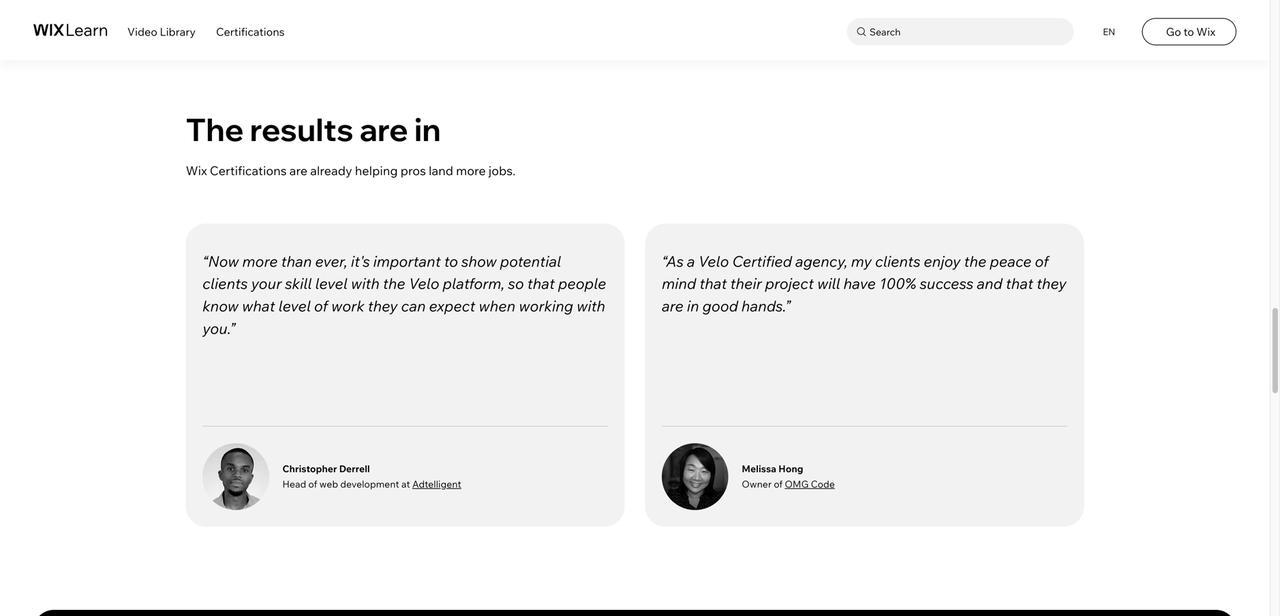 Task type: locate. For each thing, give the bounding box(es) containing it.
that down peace
[[1006, 274, 1033, 293]]

clients inside "as a velo certified agency, my clients enjoy the peace of mind that their project will have 100% success and that they are in good hands."
[[875, 252, 921, 271]]

1 vertical spatial with
[[577, 297, 605, 315]]

velo inside "now more than ever, it's important to show potential clients your skill level with the velo platform, so that people know what level of work they can expect when working with you."
[[409, 274, 439, 293]]

0 horizontal spatial to
[[444, 252, 458, 271]]

velo up the can at the left
[[409, 274, 439, 293]]

1 vertical spatial to
[[444, 252, 458, 271]]

1 that from the left
[[527, 274, 555, 293]]

0 horizontal spatial more
[[242, 252, 278, 271]]

0 horizontal spatial with
[[351, 274, 380, 293]]

wix
[[1197, 25, 1216, 39], [186, 163, 207, 178]]

the
[[964, 252, 987, 271], [383, 274, 405, 293]]

that up 'working'
[[527, 274, 555, 293]]

the down important
[[383, 274, 405, 293]]

head
[[283, 478, 306, 490]]

that
[[527, 274, 555, 293], [700, 274, 727, 293], [1006, 274, 1033, 293]]

are inside "as a velo certified agency, my clients enjoy the peace of mind that their project will have 100% success and that they are in good hands."
[[662, 297, 684, 315]]

pros
[[401, 163, 426, 178]]

my
[[851, 252, 872, 271]]

land
[[429, 163, 453, 178]]

video library link
[[127, 25, 196, 39]]

1 horizontal spatial that
[[700, 274, 727, 293]]

1 vertical spatial in
[[687, 297, 699, 315]]

they left the can at the left
[[368, 297, 398, 315]]

2 vertical spatial are
[[662, 297, 684, 315]]

0 vertical spatial in
[[414, 110, 441, 149]]

expect
[[429, 297, 475, 315]]

in inside "as a velo certified agency, my clients enjoy the peace of mind that their project will have 100% success and that they are in good hands."
[[687, 297, 699, 315]]

wix right go
[[1197, 25, 1216, 39]]

that inside "now more than ever, it's important to show potential clients your skill level with the velo platform, so that people know what level of work they can expect when working with you."
[[527, 274, 555, 293]]

0 horizontal spatial that
[[527, 274, 555, 293]]

1 vertical spatial velo
[[409, 274, 439, 293]]

web
[[319, 478, 338, 490]]

so
[[508, 274, 524, 293]]

0 vertical spatial they
[[1037, 274, 1067, 293]]

2 horizontal spatial are
[[662, 297, 684, 315]]

0 horizontal spatial are
[[289, 163, 308, 178]]

more
[[456, 163, 486, 178], [242, 252, 278, 271]]

jobs.
[[489, 163, 516, 178]]

of left work
[[314, 297, 328, 315]]

with
[[351, 274, 380, 293], [577, 297, 605, 315]]

are left already
[[289, 163, 308, 178]]

level down ever,
[[315, 274, 348, 293]]

omg
[[785, 478, 809, 490]]

1 horizontal spatial velo
[[698, 252, 729, 271]]

their
[[730, 274, 762, 293]]

are up helping
[[360, 110, 408, 149]]

helping
[[355, 163, 398, 178]]

1 horizontal spatial to
[[1184, 25, 1194, 39]]

results
[[250, 110, 354, 149]]

to inside "now more than ever, it's important to show potential clients your skill level with the velo platform, so that people know what level of work they can expect when working with you."
[[444, 252, 458, 271]]

enjoy
[[924, 252, 961, 271]]

velo right a
[[698, 252, 729, 271]]

menu bar
[[0, 0, 1270, 60]]

clients up 100%
[[875, 252, 921, 271]]

to left show
[[444, 252, 458, 271]]

of down 'christopher'
[[308, 478, 317, 490]]

of
[[1035, 252, 1049, 271], [314, 297, 328, 315], [308, 478, 317, 490], [774, 478, 783, 490]]

in down mind
[[687, 297, 699, 315]]

0 vertical spatial wix
[[1197, 25, 1216, 39]]

1 horizontal spatial with
[[577, 297, 605, 315]]

0 horizontal spatial the
[[383, 274, 405, 293]]

your
[[251, 274, 282, 293]]

1 horizontal spatial in
[[687, 297, 699, 315]]

the results are in
[[186, 110, 441, 149]]

with down people
[[577, 297, 605, 315]]

clients
[[875, 252, 921, 271], [203, 274, 248, 293]]

0 vertical spatial clients
[[875, 252, 921, 271]]

in up land
[[414, 110, 441, 149]]

certifications inside menu bar
[[216, 25, 285, 39]]

with down the it's
[[351, 274, 380, 293]]

they
[[1037, 274, 1067, 293], [368, 297, 398, 315]]

0 horizontal spatial velo
[[409, 274, 439, 293]]

of inside "now more than ever, it's important to show potential clients your skill level with the velo platform, so that people know what level of work they can expect when working with you."
[[314, 297, 328, 315]]

1 horizontal spatial the
[[964, 252, 987, 271]]

are
[[360, 110, 408, 149], [289, 163, 308, 178], [662, 297, 684, 315]]

and
[[977, 274, 1003, 293]]

the up and at the top of page
[[964, 252, 987, 271]]

they right and at the top of page
[[1037, 274, 1067, 293]]

library
[[160, 25, 196, 39]]

0 horizontal spatial in
[[414, 110, 441, 149]]

that up good
[[700, 274, 727, 293]]

0 horizontal spatial they
[[368, 297, 398, 315]]

0 vertical spatial with
[[351, 274, 380, 293]]

already
[[310, 163, 352, 178]]

wix down the
[[186, 163, 207, 178]]

1 vertical spatial more
[[242, 252, 278, 271]]

can
[[401, 297, 426, 315]]

agency,
[[795, 252, 848, 271]]

at
[[401, 478, 410, 490]]

en
[[1103, 26, 1116, 38]]

to
[[1184, 25, 1194, 39], [444, 252, 458, 271]]

0 vertical spatial are
[[360, 110, 408, 149]]

to right go
[[1184, 25, 1194, 39]]

clients down "now
[[203, 274, 248, 293]]

0 vertical spatial certifications
[[216, 25, 285, 39]]

working
[[519, 297, 573, 315]]

0 horizontal spatial wix
[[186, 163, 207, 178]]

more right land
[[456, 163, 486, 178]]

people
[[558, 274, 606, 293]]

level down skill
[[278, 297, 311, 315]]

1 horizontal spatial more
[[456, 163, 486, 178]]

1 vertical spatial clients
[[203, 274, 248, 293]]

certifications
[[216, 25, 285, 39], [210, 163, 287, 178]]

1 vertical spatial they
[[368, 297, 398, 315]]

0 vertical spatial velo
[[698, 252, 729, 271]]

1 horizontal spatial are
[[360, 110, 408, 149]]

of left omg
[[774, 478, 783, 490]]

more up your on the left
[[242, 252, 278, 271]]

0 horizontal spatial clients
[[203, 274, 248, 293]]

1 horizontal spatial they
[[1037, 274, 1067, 293]]

1 horizontal spatial level
[[315, 274, 348, 293]]

are down mind
[[662, 297, 684, 315]]

2 horizontal spatial that
[[1006, 274, 1033, 293]]

0 vertical spatial the
[[964, 252, 987, 271]]

in
[[414, 110, 441, 149], [687, 297, 699, 315]]

0 vertical spatial more
[[456, 163, 486, 178]]

adtelligent
[[412, 478, 461, 490]]

1 vertical spatial are
[[289, 163, 308, 178]]

of right peace
[[1035, 252, 1049, 271]]

certifications link
[[216, 25, 285, 39]]

1 vertical spatial the
[[383, 274, 405, 293]]

go
[[1166, 25, 1181, 39]]

level
[[315, 274, 348, 293], [278, 297, 311, 315]]

1 vertical spatial level
[[278, 297, 311, 315]]

platform,
[[443, 274, 505, 293]]

1 horizontal spatial clients
[[875, 252, 921, 271]]

velo
[[698, 252, 729, 271], [409, 274, 439, 293]]

Search text field
[[866, 23, 1071, 41]]

wix certifications are already helping pros land more jobs.
[[186, 163, 516, 178]]

0 vertical spatial level
[[315, 274, 348, 293]]

2 that from the left
[[700, 274, 727, 293]]



Task type: describe. For each thing, give the bounding box(es) containing it.
when
[[479, 297, 516, 315]]

go to wix
[[1166, 25, 1216, 39]]

"now more than ever, it's important to show potential clients your skill level with the velo platform, so that people know what level of work they can expect when working with you."
[[203, 252, 606, 338]]

"as
[[662, 252, 684, 271]]

melissa
[[742, 463, 777, 475]]

they inside "now more than ever, it's important to show potential clients your skill level with the velo platform, so that people know what level of work they can expect when working with you."
[[368, 297, 398, 315]]

owner
[[742, 478, 772, 490]]

show
[[461, 252, 497, 271]]

code
[[811, 478, 835, 490]]

of inside christopher derrell head of web development at adtelligent
[[308, 478, 317, 490]]

ever,
[[315, 252, 348, 271]]

development
[[340, 478, 399, 490]]

certified
[[732, 252, 792, 271]]

important
[[373, 252, 441, 271]]

the inside "now more than ever, it's important to show potential clients your skill level with the velo platform, so that people know what level of work they can expect when working with you."
[[383, 274, 405, 293]]

hong
[[779, 463, 803, 475]]

you."
[[203, 319, 235, 338]]

success
[[920, 274, 974, 293]]

100%
[[879, 274, 917, 293]]

headshot of melissa hong owner of omg code image
[[662, 444, 729, 510]]

will
[[817, 274, 840, 293]]

peace
[[990, 252, 1032, 271]]

are for results
[[360, 110, 408, 149]]

video library
[[127, 25, 196, 39]]

0 vertical spatial to
[[1184, 25, 1194, 39]]

what
[[242, 297, 275, 315]]

have
[[844, 274, 876, 293]]

melissa hong owner of omg code
[[742, 463, 835, 490]]

of inside melissa hong owner of omg code
[[774, 478, 783, 490]]

mind
[[662, 274, 696, 293]]

of inside "as a velo certified agency, my clients enjoy the peace of mind that their project will have 100% success and that they are in good hands."
[[1035, 252, 1049, 271]]

hands."
[[742, 297, 791, 315]]

"now
[[203, 252, 239, 271]]

the
[[186, 110, 244, 149]]

clients inside "now more than ever, it's important to show potential clients your skill level with the velo platform, so that people know what level of work they can expect when working with you."
[[203, 274, 248, 293]]

more inside "now more than ever, it's important to show potential clients your skill level with the velo platform, so that people know what level of work they can expect when working with you."
[[242, 252, 278, 271]]

video
[[127, 25, 157, 39]]

go to wix link
[[1142, 18, 1237, 45]]

christopher
[[283, 463, 337, 475]]

are for certifications
[[289, 163, 308, 178]]

potential
[[500, 252, 561, 271]]

derrell
[[339, 463, 370, 475]]

good
[[703, 297, 738, 315]]

3 that from the left
[[1006, 274, 1033, 293]]

1 horizontal spatial wix
[[1197, 25, 1216, 39]]

christopher derrell head of web development at adtelligent
[[283, 463, 461, 490]]

1 vertical spatial certifications
[[210, 163, 287, 178]]

velo inside "as a velo certified agency, my clients enjoy the peace of mind that their project will have 100% success and that they are in good hands."
[[698, 252, 729, 271]]

headshot of christopher derrell head of web development at atelligent image
[[203, 444, 269, 510]]

they inside "as a velo certified agency, my clients enjoy the peace of mind that their project will have 100% success and that they are in good hands."
[[1037, 274, 1067, 293]]

work
[[331, 297, 364, 315]]

it's
[[351, 252, 370, 271]]

menu bar containing video library
[[0, 0, 1270, 60]]

omg code link
[[785, 478, 835, 490]]

than
[[281, 252, 312, 271]]

skill
[[285, 274, 312, 293]]

1 vertical spatial wix
[[186, 163, 207, 178]]

0 horizontal spatial level
[[278, 297, 311, 315]]

en button
[[1095, 18, 1122, 45]]

the inside "as a velo certified agency, my clients enjoy the peace of mind that their project will have 100% success and that they are in good hands."
[[964, 252, 987, 271]]

project
[[765, 274, 814, 293]]

a
[[687, 252, 695, 271]]

know
[[203, 297, 239, 315]]

"as a velo certified agency, my clients enjoy the peace of mind that their project will have 100% success and that they are in good hands."
[[662, 252, 1067, 315]]



Task type: vqa. For each thing, say whether or not it's contained in the screenshot.
Product
no



